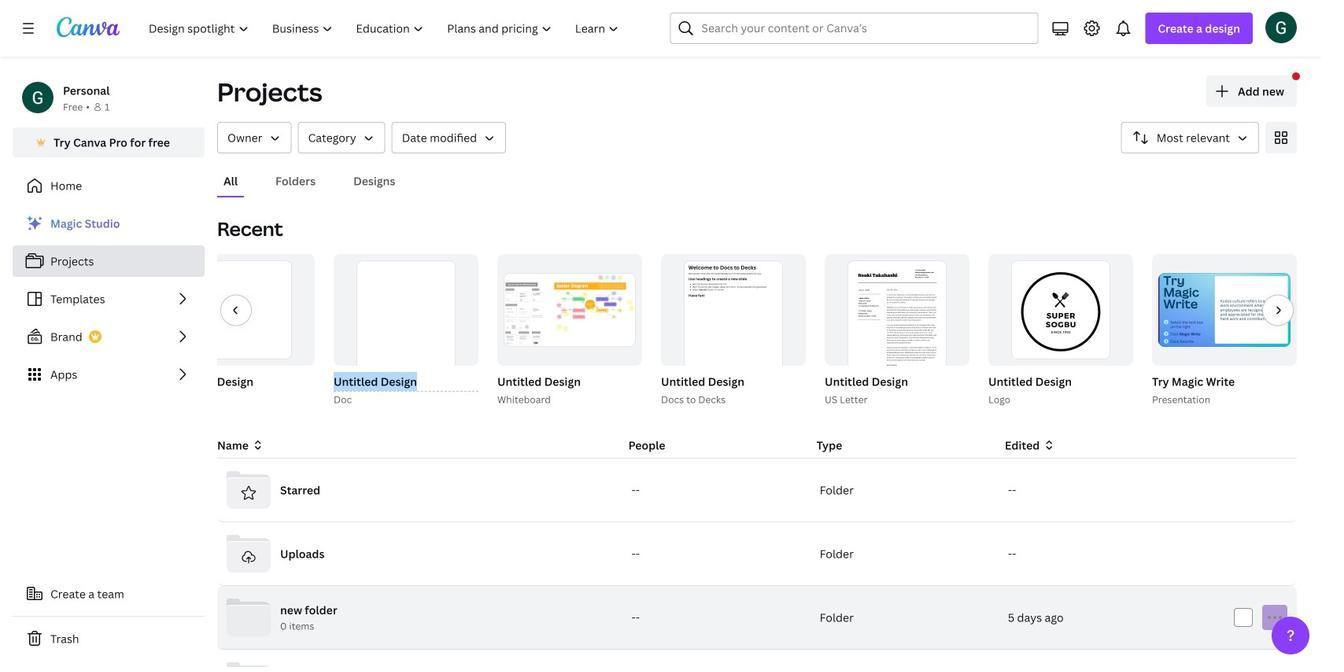 Task type: locate. For each thing, give the bounding box(es) containing it.
None field
[[334, 372, 479, 392]]

11 group from the left
[[986, 254, 1134, 408]]

group
[[167, 254, 315, 408], [170, 254, 315, 366], [331, 254, 479, 408], [334, 254, 479, 401], [494, 254, 643, 408], [498, 254, 643, 366], [658, 254, 806, 408], [661, 254, 806, 401], [822, 254, 970, 408], [825, 254, 970, 389], [986, 254, 1134, 408], [989, 254, 1134, 366], [1150, 254, 1298, 408], [1153, 254, 1298, 366]]

7 group from the left
[[658, 254, 806, 408]]

Search search field
[[702, 13, 1007, 43]]

2 group from the left
[[170, 254, 315, 366]]

5 group from the left
[[494, 254, 643, 408]]

14 group from the left
[[1153, 254, 1298, 366]]

top level navigation element
[[139, 13, 633, 44]]

list
[[13, 208, 205, 391]]

None search field
[[670, 13, 1039, 44]]



Task type: vqa. For each thing, say whether or not it's contained in the screenshot.
the Greg Robinson image
yes



Task type: describe. For each thing, give the bounding box(es) containing it.
none field inside group
[[334, 372, 479, 392]]

1 group from the left
[[167, 254, 315, 408]]

6 group from the left
[[498, 254, 643, 366]]

8 group from the left
[[661, 254, 806, 401]]

10 group from the left
[[825, 254, 970, 389]]

Sort by button
[[1122, 122, 1260, 154]]

Category button
[[298, 122, 386, 154]]

Owner button
[[217, 122, 292, 154]]

Date modified button
[[392, 122, 506, 154]]

3 group from the left
[[331, 254, 479, 408]]

9 group from the left
[[822, 254, 970, 408]]

13 group from the left
[[1150, 254, 1298, 408]]

4 group from the left
[[334, 254, 479, 401]]

greg robinson image
[[1266, 12, 1298, 43]]

12 group from the left
[[989, 254, 1134, 366]]



